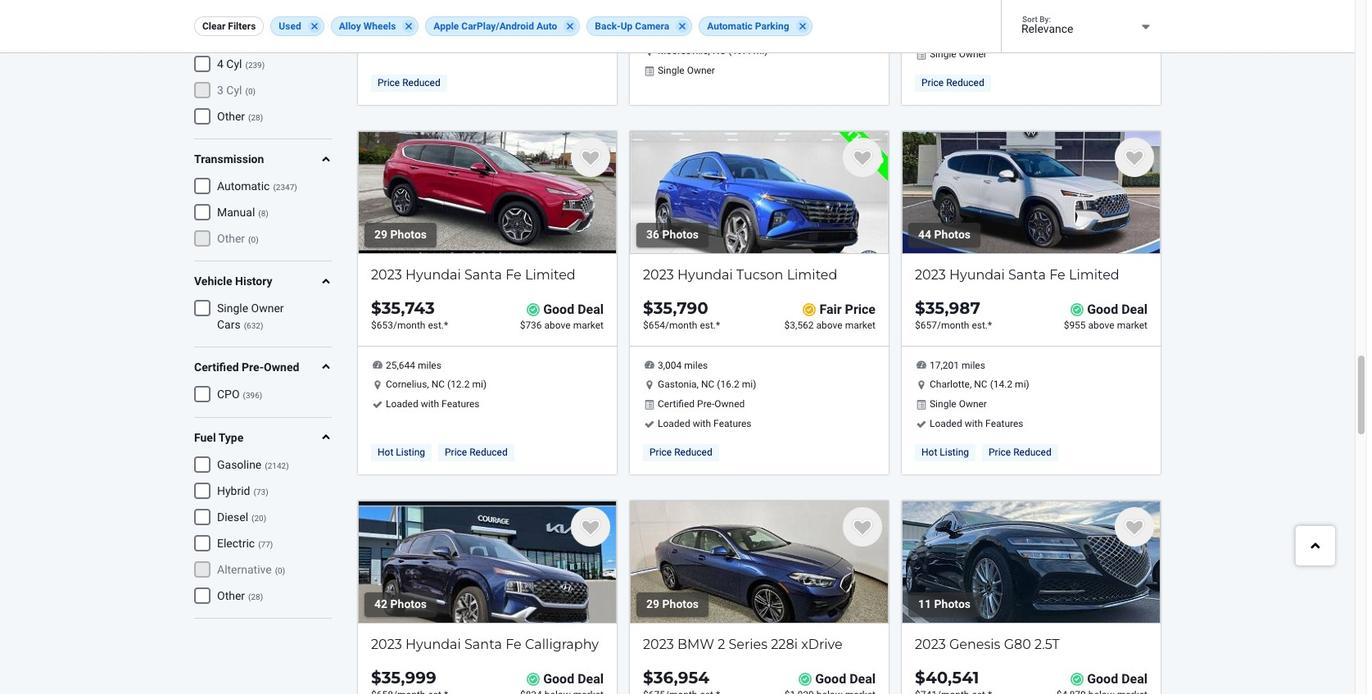 Task type: describe. For each thing, give the bounding box(es) containing it.
0 inside other ( 0 )
[[251, 236, 256, 245]]

apple carplay/android auto
[[434, 20, 558, 32]]

( inside the 3 cyl ( 0 )
[[245, 87, 248, 96]]

11
[[919, 598, 932, 611]]

2023 for 35,999
[[371, 637, 402, 652]]

35,790
[[654, 298, 709, 318]]

cyl for 5 cyl
[[226, 31, 242, 45]]

mi) for lowell , nc ( 12.2 mi)
[[459, 29, 474, 41]]

automatic parking button
[[699, 16, 813, 36]]

deal for 35,987
[[1122, 302, 1148, 317]]

cars
[[217, 318, 241, 331]]

features for 35,790
[[714, 418, 752, 430]]

above for 35,743
[[545, 320, 571, 331]]

2023 for 36,954
[[643, 637, 674, 652]]

photos for 35,790
[[663, 228, 699, 241]]

hyundai for 35,987
[[950, 267, 1006, 283]]

11,747 miles
[[386, 10, 442, 21]]

good for 36,954
[[816, 671, 847, 687]]

42
[[375, 598, 388, 611]]

2023 bmw 2 series 228i xdrive
[[643, 637, 843, 652]]

nc for 35,743
[[432, 379, 445, 390]]

( 632 )
[[244, 321, 263, 330]]

g80
[[1005, 637, 1032, 652]]

29 photos for 36,954
[[647, 598, 699, 611]]

up
[[621, 20, 633, 32]]

type
[[219, 431, 244, 444]]

automatic for automatic parking
[[707, 20, 753, 32]]

14.2
[[994, 379, 1013, 390]]

10.2
[[990, 29, 1010, 41]]

19.4
[[732, 45, 751, 57]]

certified for certified pre‑owned
[[658, 399, 695, 410]]

$ for $ 35,790 $ 654 /month est.*
[[643, 298, 654, 318]]

, down 13,506 miles
[[709, 45, 711, 57]]

25,644
[[386, 360, 416, 371]]

good deal for 40,541
[[1088, 671, 1148, 687]]

owner for charlotte
[[959, 399, 988, 410]]

1 hot listing from the left
[[378, 447, 425, 458]]

good deal for 35,987
[[1088, 302, 1148, 317]]

$ for $ 35,999
[[371, 668, 382, 688]]

nc left 19.4
[[713, 45, 726, 57]]

) inside cpo ( 396 )
[[260, 391, 263, 400]]

history
[[235, 275, 273, 288]]

40,541
[[926, 668, 980, 688]]

cornelius , nc ( 12.2 mi)
[[386, 379, 487, 390]]

2023 bmw 2 series image
[[630, 501, 889, 624]]

42 photos
[[375, 598, 427, 611]]

$ 35,999
[[371, 668, 437, 688]]

632
[[247, 321, 261, 330]]

( inside alternative ( 0 )
[[275, 566, 278, 575]]

hybrid ( 73 )
[[217, 484, 269, 497]]

2023 for 40,541
[[915, 637, 946, 652]]

$ 36,954
[[643, 668, 710, 688]]

mi) for mooresville , nc ( 19.4 mi)
[[754, 45, 768, 57]]

36 photos
[[647, 228, 699, 241]]

mi) right 10.2
[[1012, 29, 1026, 41]]

mi) for cornelius , nc ( 12.2 mi)
[[472, 379, 487, 390]]

( inside other ( 0 )
[[248, 236, 251, 245]]

deal for 35,743
[[578, 302, 604, 317]]

pre-
[[242, 360, 264, 373]]

fe for 35,987
[[1050, 267, 1066, 283]]

features for 35,987
[[986, 418, 1024, 430]]

2023 hyundai tucson image
[[630, 131, 889, 254]]

hyundai for 35,790
[[678, 267, 733, 283]]

loaded with features for 35,790
[[658, 418, 752, 430]]

) inside diesel ( 20 )
[[264, 514, 267, 523]]

36
[[647, 228, 660, 241]]

25,644 miles
[[386, 360, 442, 371]]

2023 hyundai santa fe image for 35,743
[[358, 131, 617, 254]]

parking
[[756, 20, 790, 32]]

( inside 5 cyl ( 0 )
[[245, 35, 248, 44]]

clear filters
[[202, 20, 256, 32]]

filters
[[228, 20, 256, 32]]

6 cyl ( 721 )
[[217, 5, 265, 18]]

above for 35,987
[[1089, 320, 1115, 331]]

apple
[[434, 20, 459, 32]]

657
[[921, 320, 938, 331]]

other ( 0 )
[[217, 232, 259, 245]]

0 horizontal spatial with
[[421, 399, 439, 410]]

hybrid
[[217, 484, 250, 497]]

$ 40,541
[[915, 668, 980, 688]]

single owner for charlotte
[[930, 399, 988, 410]]

$955
[[1064, 320, 1086, 331]]

( inside 4 cyl ( 239 )
[[245, 61, 248, 70]]

deal for 36,954
[[850, 671, 876, 687]]

back-up camera button
[[587, 16, 693, 36]]

clear filters button
[[194, 16, 264, 36]]

2347
[[276, 183, 294, 192]]

diesel ( 20 )
[[217, 510, 267, 523]]

239
[[248, 61, 262, 70]]

/month est.* for 35,790
[[665, 320, 721, 331]]

manual
[[217, 206, 255, 219]]

cyl for 3 cyl
[[226, 84, 242, 97]]

) inside alternative ( 0 )
[[283, 566, 285, 575]]

limited for 35,987
[[1070, 267, 1120, 283]]

loaded for 35,987
[[930, 418, 963, 430]]

653
[[377, 320, 393, 331]]

12.2 for 11,747 miles
[[438, 29, 457, 41]]

2023 genesis g80 2.5t
[[915, 637, 1060, 652]]

, for 35,743
[[427, 379, 429, 390]]

mooresville
[[658, 45, 709, 57]]

electric
[[217, 537, 255, 550]]

( inside cpo ( 396 )
[[243, 391, 246, 400]]

mi) for gastonia , nc ( 16.2 mi)
[[742, 379, 757, 390]]

1 other from the top
[[217, 110, 245, 123]]

alloy wheels button
[[331, 16, 419, 36]]

2.5t
[[1035, 637, 1060, 652]]

3 other from the top
[[217, 589, 245, 602]]

2 other from the top
[[217, 232, 245, 245]]

used button
[[271, 16, 324, 36]]

auto
[[537, 20, 558, 32]]

cyl for 4 cyl
[[226, 58, 242, 71]]

1 other ( 28 ) from the top
[[217, 110, 263, 123]]

3,004
[[658, 360, 682, 371]]

gasoline
[[217, 458, 262, 471]]

carplay/android
[[462, 20, 534, 32]]

17,201 miles
[[930, 360, 986, 371]]

( inside 6 cyl ( 721 )
[[245, 9, 248, 18]]

cyl for 6 cyl
[[226, 5, 242, 18]]

wheels
[[364, 20, 396, 32]]

3 cyl ( 0 )
[[217, 84, 256, 97]]

photos for 35,999
[[391, 598, 427, 611]]

genesis
[[950, 637, 1001, 652]]

owner for mi)
[[959, 49, 988, 60]]

single owner cars
[[217, 302, 284, 331]]

good for 35,987
[[1088, 302, 1119, 317]]

back-up camera
[[595, 20, 670, 32]]

16.2
[[721, 379, 740, 390]]

series
[[729, 637, 768, 652]]

automatic parking
[[707, 20, 790, 32]]

) inside 4 cyl ( 239 )
[[262, 61, 265, 70]]

photos for 35,743
[[391, 228, 427, 241]]

77
[[261, 540, 270, 549]]

$ for $ 35,743 $ 653 /month est.*
[[371, 298, 382, 318]]

lowell , nc ( 12.2 mi)
[[386, 29, 474, 41]]

( inside electric ( 77 )
[[258, 540, 261, 549]]

13,506 miles
[[658, 26, 714, 38]]

) inside electric ( 77 )
[[270, 540, 273, 549]]

market for 35,987
[[1118, 320, 1148, 331]]

miles for 35,743
[[418, 360, 442, 371]]

35,987
[[926, 298, 981, 318]]

single owner for mi)
[[930, 49, 988, 60]]

$ 35,987 $ 657 /month est.*
[[915, 298, 993, 331]]

29 for 35,743
[[375, 228, 388, 241]]

) inside gasoline ( 2142 )
[[286, 461, 289, 470]]

0 horizontal spatial loaded
[[386, 399, 419, 410]]

fe for 35,743
[[506, 267, 522, 283]]

miles up lowell , nc ( 12.2 mi)
[[418, 10, 442, 21]]

loaded for 35,790
[[658, 418, 691, 430]]

good for 35,999
[[544, 671, 575, 687]]

4 cyl ( 239 )
[[217, 58, 265, 71]]



Task type: vqa. For each thing, say whether or not it's contained in the screenshot.


Task type: locate. For each thing, give the bounding box(es) containing it.
0 inside the 3 cyl ( 0 )
[[248, 87, 253, 96]]

mi) right the 'cornelius'
[[472, 379, 487, 390]]

28 down alternative ( 0 )
[[251, 592, 260, 601]]

0 vertical spatial other
[[217, 110, 245, 123]]

miles for 35,790
[[685, 360, 708, 371]]

1 horizontal spatial features
[[714, 418, 752, 430]]

12.2
[[438, 29, 457, 41], [451, 379, 470, 390]]

fe up $736
[[506, 267, 522, 283]]

0
[[248, 35, 253, 44], [248, 87, 253, 96], [251, 236, 256, 245], [278, 566, 283, 575]]

certified down gastonia
[[658, 399, 695, 410]]

2023 for 35,790
[[643, 267, 674, 283]]

3 /month est.* from the left
[[938, 320, 993, 331]]

miles
[[418, 10, 442, 21], [690, 26, 714, 38], [418, 360, 442, 371], [685, 360, 708, 371], [962, 360, 986, 371]]

tucson
[[737, 267, 784, 283]]

0 down 'manual ( 8 )'
[[251, 236, 256, 245]]

35,743
[[382, 298, 435, 318]]

0 horizontal spatial automatic
[[217, 180, 270, 193]]

2142
[[268, 461, 286, 470]]

( inside 'manual ( 8 )'
[[258, 209, 261, 218]]

/month est.* for 35,743
[[393, 320, 448, 331]]

price
[[845, 302, 876, 317]]

market right $955
[[1118, 320, 1148, 331]]

/month est.* down 35,790
[[665, 320, 721, 331]]

with down cornelius , nc ( 12.2 mi)
[[421, 399, 439, 410]]

good deal for 36,954
[[816, 671, 876, 687]]

,
[[414, 29, 416, 41], [709, 45, 711, 57], [427, 379, 429, 390], [697, 379, 699, 390], [970, 379, 972, 390]]

3,004 miles
[[658, 360, 708, 371]]

back-
[[595, 20, 621, 32]]

single owner
[[930, 49, 988, 60], [658, 65, 715, 77], [930, 399, 988, 410]]

2 market from the left
[[846, 320, 876, 331]]

0 down the filters
[[248, 35, 253, 44]]

2023 hyundai santa fe limited
[[371, 267, 576, 283], [915, 267, 1120, 283]]

mi) right apple
[[459, 29, 474, 41]]

hyundai
[[406, 267, 461, 283], [678, 267, 733, 283], [950, 267, 1006, 283], [406, 637, 461, 652]]

loaded with features
[[386, 399, 480, 410], [658, 418, 752, 430], [930, 418, 1024, 430]]

1 vertical spatial single owner
[[658, 65, 715, 77]]

loaded down certified pre‑owned
[[658, 418, 691, 430]]

automatic inside automatic parking button
[[707, 20, 753, 32]]

0 vertical spatial other ( 28 )
[[217, 110, 263, 123]]

automatic for automatic ( 2347 )
[[217, 180, 270, 193]]

2023 left bmw
[[643, 637, 674, 652]]

0 inside 5 cyl ( 0 )
[[248, 35, 253, 44]]

photos up bmw
[[663, 598, 699, 611]]

other down the 3 cyl ( 0 )
[[217, 110, 245, 123]]

1 vertical spatial 12.2
[[451, 379, 470, 390]]

0 vertical spatial 29
[[375, 228, 388, 241]]

nc left '14.2'
[[975, 379, 988, 390]]

2023 hyundai santa fe image
[[358, 131, 617, 254], [902, 131, 1161, 254], [358, 501, 617, 624]]

29 up $ 36,954
[[647, 598, 660, 611]]

/month est.* inside $ 35,987 $ 657 /month est.*
[[938, 320, 993, 331]]

12.2 for 25,644 miles
[[451, 379, 470, 390]]

2 2023 hyundai santa fe limited from the left
[[915, 267, 1120, 283]]

1 vertical spatial automatic
[[217, 180, 270, 193]]

17,201
[[930, 360, 960, 371]]

)
[[262, 9, 265, 18], [253, 35, 256, 44], [262, 61, 265, 70], [253, 87, 256, 96], [260, 113, 263, 122], [294, 183, 297, 192], [266, 209, 269, 218], [256, 236, 259, 245], [261, 321, 263, 330], [260, 391, 263, 400], [286, 461, 289, 470], [266, 487, 269, 496], [264, 514, 267, 523], [270, 540, 273, 549], [283, 566, 285, 575], [260, 592, 263, 601]]

) inside other ( 0 )
[[256, 236, 259, 245]]

cyl right 4
[[226, 58, 242, 71]]

features down '14.2'
[[986, 418, 1024, 430]]

1 horizontal spatial automatic
[[707, 20, 753, 32]]

29 for 36,954
[[647, 598, 660, 611]]

cpo
[[217, 387, 240, 400]]

1 market from the left
[[573, 320, 604, 331]]

loaded with features for 35,987
[[930, 418, 1024, 430]]

29 photos up 35,743
[[375, 228, 427, 241]]

santa for 35,743
[[465, 267, 502, 283]]

0 vertical spatial automatic
[[707, 20, 753, 32]]

limited up fair
[[787, 267, 838, 283]]

0 vertical spatial 12.2
[[438, 29, 457, 41]]

2023 up 35,790
[[643, 267, 674, 283]]

4
[[217, 58, 224, 71]]

36,954
[[654, 668, 710, 688]]

market
[[573, 320, 604, 331], [846, 320, 876, 331], [1118, 320, 1148, 331]]

1 cyl from the top
[[226, 5, 242, 18]]

29 photos
[[375, 228, 427, 241], [647, 598, 699, 611]]

fair price
[[820, 302, 876, 317]]

above right $955
[[1089, 320, 1115, 331]]

1 horizontal spatial hot listing
[[922, 447, 970, 458]]

721
[[248, 9, 262, 18]]

santa for 35,987
[[1009, 267, 1047, 283]]

, down 11,747 miles
[[414, 29, 416, 41]]

market for 35,743
[[573, 320, 604, 331]]

mooresville , nc ( 19.4 mi)
[[658, 45, 768, 57]]

1 horizontal spatial 29 photos
[[647, 598, 699, 611]]

1 horizontal spatial 29
[[647, 598, 660, 611]]

0 horizontal spatial hot listing
[[378, 447, 425, 458]]

0 vertical spatial single owner
[[930, 49, 988, 60]]

( inside the hybrid ( 73 )
[[254, 487, 256, 496]]

loaded
[[386, 399, 419, 410], [658, 418, 691, 430], [930, 418, 963, 430]]

cyl
[[226, 5, 242, 18], [226, 31, 242, 45], [226, 58, 242, 71], [226, 84, 242, 97]]

0 horizontal spatial market
[[573, 320, 604, 331]]

2023
[[371, 267, 402, 283], [643, 267, 674, 283], [915, 267, 946, 283], [371, 637, 402, 652], [643, 637, 674, 652], [915, 637, 946, 652]]

features down pre‑owned
[[714, 418, 752, 430]]

diesel
[[217, 510, 248, 523]]

, up certified pre‑owned
[[697, 379, 699, 390]]

29 up 35,743
[[375, 228, 388, 241]]

29 photos up bmw
[[647, 598, 699, 611]]

mi) right '14.2'
[[1016, 379, 1030, 390]]

single for charlotte
[[930, 399, 957, 410]]

features
[[442, 399, 480, 410], [714, 418, 752, 430], [986, 418, 1024, 430]]

1 limited from the left
[[525, 267, 576, 283]]

with down charlotte , nc ( 14.2 mi) at the right of the page
[[965, 418, 984, 430]]

73
[[256, 487, 266, 496]]

28 down the 3 cyl ( 0 )
[[251, 113, 260, 122]]

1 2023 hyundai santa fe limited from the left
[[371, 267, 576, 283]]

2023 for 35,987
[[915, 267, 946, 283]]

fuel
[[194, 431, 216, 444]]

miles up mooresville , nc ( 19.4 mi)
[[690, 26, 714, 38]]

0 horizontal spatial 29 photos
[[375, 228, 427, 241]]

limited for 35,743
[[525, 267, 576, 283]]

2 limited from the left
[[787, 267, 838, 283]]

) inside automatic ( 2347 )
[[294, 183, 297, 192]]

2023 up 35,743
[[371, 267, 402, 283]]

, down 25,644 miles at bottom left
[[427, 379, 429, 390]]

2 above from the left
[[817, 320, 843, 331]]

certified up cpo
[[194, 360, 239, 373]]

nc down 11,747 miles
[[419, 29, 432, 41]]

mi)
[[459, 29, 474, 41], [1012, 29, 1026, 41], [754, 45, 768, 57], [472, 379, 487, 390], [742, 379, 757, 390], [1016, 379, 1030, 390]]

3 market from the left
[[1118, 320, 1148, 331]]

2 cyl from the top
[[226, 31, 242, 45]]

) inside 'manual ( 8 )'
[[266, 209, 269, 218]]

mi) right 19.4
[[754, 45, 768, 57]]

bmw
[[678, 637, 715, 652]]

2023 up 35,987
[[915, 267, 946, 283]]

1 horizontal spatial limited
[[787, 267, 838, 283]]

1 vertical spatial other
[[217, 232, 245, 245]]

nc for 35,987
[[975, 379, 988, 390]]

0 horizontal spatial 2023 hyundai santa fe limited
[[371, 267, 576, 283]]

1 28 from the top
[[251, 113, 260, 122]]

$955 above market
[[1064, 320, 1148, 331]]

, down 17,201 miles
[[970, 379, 972, 390]]

photos for 35,987
[[935, 228, 971, 241]]

) inside the hybrid ( 73 )
[[266, 487, 269, 496]]

cyl right 6
[[226, 5, 242, 18]]

3 limited from the left
[[1070, 267, 1120, 283]]

0 horizontal spatial /month est.*
[[393, 320, 448, 331]]

above for 35,790
[[817, 320, 843, 331]]

electric ( 77 )
[[217, 537, 273, 550]]

with for 35,790
[[693, 418, 712, 430]]

(
[[245, 9, 248, 18], [435, 29, 438, 41], [245, 35, 248, 44], [729, 45, 732, 57], [245, 61, 248, 70], [245, 87, 248, 96], [248, 113, 251, 122], [273, 183, 276, 192], [258, 209, 261, 218], [248, 236, 251, 245], [244, 321, 247, 330], [448, 379, 451, 390], [717, 379, 721, 390], [991, 379, 994, 390], [243, 391, 246, 400], [265, 461, 268, 470], [254, 487, 256, 496], [252, 514, 254, 523], [258, 540, 261, 549], [275, 566, 278, 575], [248, 592, 251, 601]]

owner inside the single owner cars
[[251, 302, 284, 315]]

8
[[261, 209, 266, 218]]

miles up charlotte , nc ( 14.2 mi) at the right of the page
[[962, 360, 986, 371]]

10.2 mi)
[[990, 29, 1026, 41]]

1 horizontal spatial market
[[846, 320, 876, 331]]

1 horizontal spatial 2023 hyundai santa fe limited
[[915, 267, 1120, 283]]

loaded with features down cornelius , nc ( 12.2 mi)
[[386, 399, 480, 410]]

1 above from the left
[[545, 320, 571, 331]]

nc for 35,790
[[702, 379, 715, 390]]

limited up $955 above market
[[1070, 267, 1120, 283]]

2 vertical spatial single owner
[[930, 399, 988, 410]]

single inside the single owner cars
[[217, 302, 248, 315]]

deal for 40,541
[[1122, 671, 1148, 687]]

single owner for mooresville
[[658, 65, 715, 77]]

44 photos
[[919, 228, 971, 241]]

certified pre-owned
[[194, 360, 299, 373]]

0 horizontal spatial certified
[[194, 360, 239, 373]]

2023 hyundai santa fe image for 35,987
[[902, 131, 1161, 254]]

2023 up the $ 35,999
[[371, 637, 402, 652]]

1 /month est.* from the left
[[393, 320, 448, 331]]

gasoline ( 2142 )
[[217, 458, 289, 471]]

2 /month est.* from the left
[[665, 320, 721, 331]]

cyl right 3
[[226, 84, 242, 97]]

nc up certified pre‑owned
[[702, 379, 715, 390]]

photos right 44
[[935, 228, 971, 241]]

5
[[217, 31, 224, 45]]

charlotte
[[930, 379, 970, 390]]

, for 35,790
[[697, 379, 699, 390]]

6
[[217, 5, 224, 18]]

gastonia , nc ( 16.2 mi)
[[658, 379, 757, 390]]

$ for $ 35,987 $ 657 /month est.*
[[915, 298, 926, 318]]

0 right alternative
[[278, 566, 283, 575]]

alloy wheels
[[339, 20, 396, 32]]

with down certified pre‑owned
[[693, 418, 712, 430]]

$736 above market
[[520, 320, 604, 331]]

other down manual
[[217, 232, 245, 245]]

0 vertical spatial 28
[[251, 113, 260, 122]]

mi) for charlotte , nc ( 14.2 mi)
[[1016, 379, 1030, 390]]

features down cornelius , nc ( 12.2 mi)
[[442, 399, 480, 410]]

apple carplay/android auto button
[[426, 16, 581, 36]]

0 vertical spatial 29 photos
[[375, 228, 427, 241]]

11,747
[[386, 10, 416, 21]]

other ( 28 ) down the 3 cyl ( 0 )
[[217, 110, 263, 123]]

/month est.* inside $ 35,743 $ 653 /month est.*
[[393, 320, 448, 331]]

1 horizontal spatial loaded
[[658, 418, 691, 430]]

1 horizontal spatial above
[[817, 320, 843, 331]]

( inside automatic ( 2347 )
[[273, 183, 276, 192]]

2023 genesis g80 image
[[902, 501, 1161, 624]]

cyl right 5
[[226, 31, 242, 45]]

20
[[254, 514, 264, 523]]

2023 up $ 40,541
[[915, 637, 946, 652]]

$736
[[520, 320, 542, 331]]

29 photos for 35,743
[[375, 228, 427, 241]]

camera
[[635, 20, 670, 32]]

2 horizontal spatial limited
[[1070, 267, 1120, 283]]

2 vertical spatial other
[[217, 589, 245, 602]]

market right $736
[[573, 320, 604, 331]]

charlotte , nc ( 14.2 mi)
[[930, 379, 1030, 390]]

other down alternative
[[217, 589, 245, 602]]

hyundai up 35,999
[[406, 637, 461, 652]]

loaded with features down charlotte , nc ( 14.2 mi) at the right of the page
[[930, 418, 1024, 430]]

2023 for 35,743
[[371, 267, 402, 283]]

2023 hyundai santa fe limited for 35,987
[[915, 267, 1120, 283]]

miles up gastonia , nc ( 16.2 mi)
[[685, 360, 708, 371]]

2 28 from the top
[[251, 592, 260, 601]]

2 other ( 28 ) from the top
[[217, 589, 263, 602]]

3 above from the left
[[1089, 320, 1115, 331]]

/month est.* for 35,987
[[938, 320, 993, 331]]

used
[[279, 20, 301, 32]]

good deal for 35,999
[[544, 671, 604, 687]]

) inside 5 cyl ( 0 )
[[253, 35, 256, 44]]

pre‑owned
[[698, 399, 745, 410]]

0 horizontal spatial features
[[442, 399, 480, 410]]

0 horizontal spatial above
[[545, 320, 571, 331]]

vehicle
[[194, 275, 232, 288]]

1 horizontal spatial loaded with features
[[658, 418, 752, 430]]

loaded down charlotte
[[930, 418, 963, 430]]

mi) right 16.2
[[742, 379, 757, 390]]

automatic
[[707, 20, 753, 32], [217, 180, 270, 193]]

photos for 40,541
[[935, 598, 971, 611]]

hot listing down charlotte
[[922, 447, 970, 458]]

good for 40,541
[[1088, 671, 1119, 687]]

11 photos
[[919, 598, 971, 611]]

0 horizontal spatial loaded with features
[[386, 399, 480, 410]]

alloy
[[339, 20, 361, 32]]

photos right 42 on the bottom
[[391, 598, 427, 611]]

2 horizontal spatial /month est.*
[[938, 320, 993, 331]]

single for mi)
[[930, 49, 957, 60]]

1 horizontal spatial /month est.*
[[665, 320, 721, 331]]

1 vertical spatial other ( 28 )
[[217, 589, 263, 602]]

/month est.*
[[393, 320, 448, 331], [665, 320, 721, 331], [938, 320, 993, 331]]

$ for $ 36,954
[[643, 668, 654, 688]]

1 horizontal spatial with
[[693, 418, 712, 430]]

12.2 down 11,747 miles
[[438, 29, 457, 41]]

2 horizontal spatial features
[[986, 418, 1024, 430]]

2023 hyundai santa fe limited up 35,743
[[371, 267, 576, 283]]

other ( 28 )
[[217, 110, 263, 123], [217, 589, 263, 602]]

market down price
[[846, 320, 876, 331]]

1 vertical spatial 29
[[647, 598, 660, 611]]

photos up 35,743
[[391, 228, 427, 241]]

3 cyl from the top
[[226, 58, 242, 71]]

2 horizontal spatial loaded with features
[[930, 418, 1024, 430]]

1 vertical spatial 29 photos
[[647, 598, 699, 611]]

) inside 6 cyl ( 721 )
[[262, 9, 265, 18]]

$ 35,743 $ 653 /month est.*
[[371, 298, 448, 331]]

good for 35,743
[[544, 302, 575, 317]]

good deal for 35,743
[[544, 302, 604, 317]]

clear
[[202, 20, 226, 32]]

12.2 right the 'cornelius'
[[451, 379, 470, 390]]

loaded with features down certified pre‑owned
[[658, 418, 752, 430]]

3
[[217, 84, 224, 97]]

photos for 36,954
[[663, 598, 699, 611]]

market for 35,790
[[846, 320, 876, 331]]

1 vertical spatial certified
[[658, 399, 695, 410]]

miles up cornelius , nc ( 12.2 mi)
[[418, 360, 442, 371]]

automatic up 19.4
[[707, 20, 753, 32]]

2
[[718, 637, 726, 652]]

hot listing down the 'cornelius'
[[378, 447, 425, 458]]

$3,562
[[785, 320, 814, 331]]

hyundai up 35,743
[[406, 267, 461, 283]]

deal for 35,999
[[578, 671, 604, 687]]

( inside diesel ( 20 )
[[252, 514, 254, 523]]

hyundai up 35,987
[[950, 267, 1006, 283]]

photos right 36
[[663, 228, 699, 241]]

1 vertical spatial 28
[[251, 592, 260, 601]]

fe up $955
[[1050, 267, 1066, 283]]

owner for mooresville
[[687, 65, 715, 77]]

/month est.* down 35,987
[[938, 320, 993, 331]]

hyundai up 35,790
[[678, 267, 733, 283]]

, for 35,987
[[970, 379, 972, 390]]

$ for $ 40,541
[[915, 668, 926, 688]]

4 cyl from the top
[[226, 84, 242, 97]]

owned
[[264, 360, 299, 373]]

fe left calligraphy
[[506, 637, 522, 652]]

2 horizontal spatial loaded
[[930, 418, 963, 430]]

) inside the 3 cyl ( 0 )
[[253, 87, 256, 96]]

/month est.* down 35,743
[[393, 320, 448, 331]]

0 horizontal spatial limited
[[525, 267, 576, 283]]

nc
[[419, 29, 432, 41], [713, 45, 726, 57], [432, 379, 445, 390], [702, 379, 715, 390], [975, 379, 988, 390]]

cornelius
[[386, 379, 427, 390]]

0 down 239
[[248, 87, 253, 96]]

1 horizontal spatial certified
[[658, 399, 695, 410]]

2 horizontal spatial market
[[1118, 320, 1148, 331]]

2 hot listing from the left
[[922, 447, 970, 458]]

other
[[217, 110, 245, 123], [217, 232, 245, 245], [217, 589, 245, 602]]

loaded down the 'cornelius'
[[386, 399, 419, 410]]

limited up $736 above market
[[525, 267, 576, 283]]

nc down 25,644 miles at bottom left
[[432, 379, 445, 390]]

other ( 28 ) down alternative
[[217, 589, 263, 602]]

0 inside alternative ( 0 )
[[278, 566, 283, 575]]

2 horizontal spatial above
[[1089, 320, 1115, 331]]

44
[[919, 228, 932, 241]]

hyundai for 35,743
[[406, 267, 461, 283]]

fair
[[820, 302, 842, 317]]

automatic up 'manual ( 8 )'
[[217, 180, 270, 193]]

with for 35,987
[[965, 418, 984, 430]]

manual ( 8 )
[[217, 206, 269, 219]]

0 horizontal spatial 29
[[375, 228, 388, 241]]

alternative ( 0 )
[[217, 563, 285, 576]]

photos right 11
[[935, 598, 971, 611]]

cpo ( 396 )
[[217, 387, 263, 400]]

above down fair
[[817, 320, 843, 331]]

/month est.* inside $ 35,790 $ 654 /month est.*
[[665, 320, 721, 331]]

above right $736
[[545, 320, 571, 331]]

2023 hyundai santa fe limited up 35,987
[[915, 267, 1120, 283]]

2023 hyundai santa fe limited for 35,743
[[371, 267, 576, 283]]

miles for 35,987
[[962, 360, 986, 371]]

0 vertical spatial certified
[[194, 360, 239, 373]]

13,506
[[658, 26, 688, 38]]

single for mooresville
[[658, 65, 685, 77]]

certified for certified pre-owned
[[194, 360, 239, 373]]

396
[[246, 391, 260, 400]]

2 horizontal spatial with
[[965, 418, 984, 430]]

( inside gasoline ( 2142 )
[[265, 461, 268, 470]]

photos
[[391, 228, 427, 241], [663, 228, 699, 241], [935, 228, 971, 241], [391, 598, 427, 611], [663, 598, 699, 611], [935, 598, 971, 611]]



